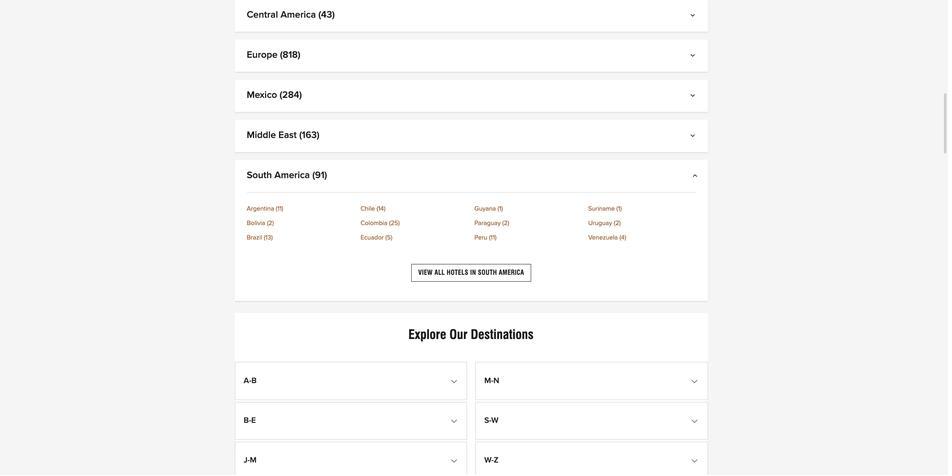 Task type: locate. For each thing, give the bounding box(es) containing it.
a-b link
[[237, 365, 465, 398]]

in
[[471, 269, 477, 276]]

bolivia (2)
[[247, 220, 274, 226]]

brazil (13)
[[247, 234, 273, 241]]

argentina (11) link
[[247, 205, 354, 212]]

europe
[[247, 50, 278, 60]]

chile (14) link
[[361, 205, 468, 212]]

(1) right guyana at right
[[498, 205, 503, 212]]

(11) right argentina at the top left
[[276, 205, 284, 212]]

1 vertical spatial (11)
[[489, 234, 497, 241]]

destinations
[[471, 327, 534, 342]]

hotels
[[447, 269, 469, 276]]

(2) right paraguay
[[503, 220, 510, 226]]

2 horizontal spatial (2)
[[614, 220, 621, 226]]

w-z link
[[478, 444, 706, 475]]

(1) right suriname
[[617, 205, 622, 212]]

our
[[450, 327, 468, 342]]

b
[[252, 377, 257, 385]]

america left (91)
[[275, 171, 310, 180]]

b-
[[244, 416, 251, 424]]

m-n link
[[478, 365, 706, 398]]

arrow down image
[[692, 13, 696, 20], [692, 53, 696, 60], [694, 378, 699, 385], [694, 418, 699, 424]]

ecuador
[[361, 234, 384, 241]]

(11)
[[276, 205, 284, 212], [489, 234, 497, 241]]

arrow down image
[[692, 93, 696, 100], [692, 134, 696, 140], [453, 378, 458, 385], [453, 418, 458, 424], [453, 458, 458, 464], [694, 458, 699, 464]]

(1)
[[498, 205, 503, 212], [617, 205, 622, 212]]

0 horizontal spatial (11)
[[276, 205, 284, 212]]

south right in
[[478, 269, 497, 276]]

3 (2) from the left
[[614, 220, 621, 226]]

south america (91)
[[247, 171, 327, 180]]

w
[[492, 416, 499, 424]]

0 vertical spatial america
[[281, 10, 316, 20]]

m-
[[485, 377, 494, 385]]

(2)
[[267, 220, 274, 226], [503, 220, 510, 226], [614, 220, 621, 226]]

america right in
[[499, 269, 525, 276]]

venezuela (4) link
[[589, 234, 696, 241]]

a-
[[244, 377, 252, 385]]

0 vertical spatial (11)
[[276, 205, 284, 212]]

j-
[[244, 456, 250, 464]]

mexico
[[247, 90, 277, 100]]

1 horizontal spatial (2)
[[503, 220, 510, 226]]

2 (2) from the left
[[503, 220, 510, 226]]

(2) for uruguay (2)
[[614, 220, 621, 226]]

0 horizontal spatial south
[[247, 171, 272, 180]]

peru
[[475, 234, 488, 241]]

arrow down image inside w-z link
[[694, 458, 699, 464]]

j-m link
[[237, 444, 465, 475]]

central america (43)
[[247, 10, 335, 20]]

(11) right peru
[[489, 234, 497, 241]]

2 (1) from the left
[[617, 205, 622, 212]]

arrow up image
[[692, 174, 696, 180]]

guyana (1)
[[475, 205, 503, 212]]

colombia
[[361, 220, 388, 226]]

america
[[281, 10, 316, 20], [275, 171, 310, 180], [499, 269, 525, 276]]

argentina (11)
[[247, 205, 284, 212]]

0 horizontal spatial (1)
[[498, 205, 503, 212]]

b-e link
[[237, 404, 465, 437]]

(5)
[[386, 234, 393, 241]]

peru (11)
[[475, 234, 497, 241]]

(4)
[[620, 234, 627, 241]]

south
[[247, 171, 272, 180], [478, 269, 497, 276]]

suriname (1) link
[[589, 205, 696, 212]]

1 horizontal spatial (1)
[[617, 205, 622, 212]]

1 vertical spatial south
[[478, 269, 497, 276]]

venezuela
[[589, 234, 618, 241]]

1 (1) from the left
[[498, 205, 503, 212]]

m-n
[[485, 377, 500, 385]]

m
[[250, 456, 257, 464]]

1 (2) from the left
[[267, 220, 274, 226]]

america left (43)
[[281, 10, 316, 20]]

arrow down image inside s-w link
[[694, 418, 699, 424]]

1 vertical spatial america
[[275, 171, 310, 180]]

brazil (13) link
[[247, 234, 354, 241]]

argentina
[[247, 205, 274, 212]]

guyana (1) link
[[475, 205, 582, 212]]

(2) up (4)
[[614, 220, 621, 226]]

a-b
[[244, 377, 257, 385]]

america for south
[[275, 171, 310, 180]]

view
[[419, 269, 433, 276]]

0 horizontal spatial (2)
[[267, 220, 274, 226]]

(2) right 'bolivia'
[[267, 220, 274, 226]]

w-z
[[485, 456, 499, 464]]

bolivia
[[247, 220, 266, 226]]

(25)
[[389, 220, 400, 226]]

(163)
[[299, 130, 320, 140]]

paraguay (2) link
[[475, 220, 582, 226]]

south up argentina at the top left
[[247, 171, 272, 180]]

(2) for bolivia (2)
[[267, 220, 274, 226]]

(13)
[[264, 234, 273, 241]]

(11) for argentina (11)
[[276, 205, 284, 212]]

venezuela (4)
[[589, 234, 627, 241]]

1 horizontal spatial (11)
[[489, 234, 497, 241]]

bolivia (2) link
[[247, 220, 354, 226]]

guyana
[[475, 205, 496, 212]]

suriname (1)
[[589, 205, 622, 212]]



Task type: vqa. For each thing, say whether or not it's contained in the screenshot.
book
no



Task type: describe. For each thing, give the bounding box(es) containing it.
(818)
[[280, 50, 301, 60]]

central
[[247, 10, 278, 20]]

s-w
[[485, 416, 499, 424]]

peru (11) link
[[475, 234, 582, 241]]

arrow down image inside m-n link
[[694, 378, 699, 385]]

ecuador (5) link
[[361, 234, 468, 241]]

(2) for paraguay (2)
[[503, 220, 510, 226]]

(91)
[[313, 171, 327, 180]]

arrow down image inside a-b link
[[453, 378, 458, 385]]

explore our destinations
[[409, 327, 534, 342]]

n
[[494, 377, 500, 385]]

s-w link
[[478, 404, 706, 437]]

colombia (25) link
[[361, 220, 468, 226]]

europe (818)
[[247, 50, 301, 60]]

middle east (163)
[[247, 130, 320, 140]]

mexico (284)
[[247, 90, 302, 100]]

middle
[[247, 130, 276, 140]]

america for central
[[281, 10, 316, 20]]

(284)
[[280, 90, 302, 100]]

uruguay (2)
[[589, 220, 621, 226]]

uruguay
[[589, 220, 613, 226]]

(43)
[[319, 10, 335, 20]]

(14)
[[377, 205, 386, 212]]

colombia (25)
[[361, 220, 400, 226]]

s-
[[485, 416, 492, 424]]

j-m
[[244, 456, 257, 464]]

all
[[435, 269, 445, 276]]

(1) for suriname (1)
[[617, 205, 622, 212]]

suriname
[[589, 205, 615, 212]]

explore
[[409, 327, 447, 342]]

b-e
[[244, 416, 256, 424]]

brazil
[[247, 234, 262, 241]]

arrow down image inside the j-m link
[[453, 458, 458, 464]]

ecuador (5)
[[361, 234, 393, 241]]

z
[[494, 456, 499, 464]]

arrow down image inside b-e link
[[453, 418, 458, 424]]

paraguay
[[475, 220, 501, 226]]

uruguay (2) link
[[589, 220, 696, 226]]

(1) for guyana (1)
[[498, 205, 503, 212]]

w-
[[485, 456, 494, 464]]

view all hotels in south america
[[419, 269, 525, 276]]

view all hotels in south america link
[[412, 264, 531, 282]]

(11) for peru (11)
[[489, 234, 497, 241]]

e
[[251, 416, 256, 424]]

paraguay (2)
[[475, 220, 510, 226]]

chile
[[361, 205, 375, 212]]

chile (14)
[[361, 205, 386, 212]]

east
[[279, 130, 297, 140]]

0 vertical spatial south
[[247, 171, 272, 180]]

2 vertical spatial america
[[499, 269, 525, 276]]

1 horizontal spatial south
[[478, 269, 497, 276]]



